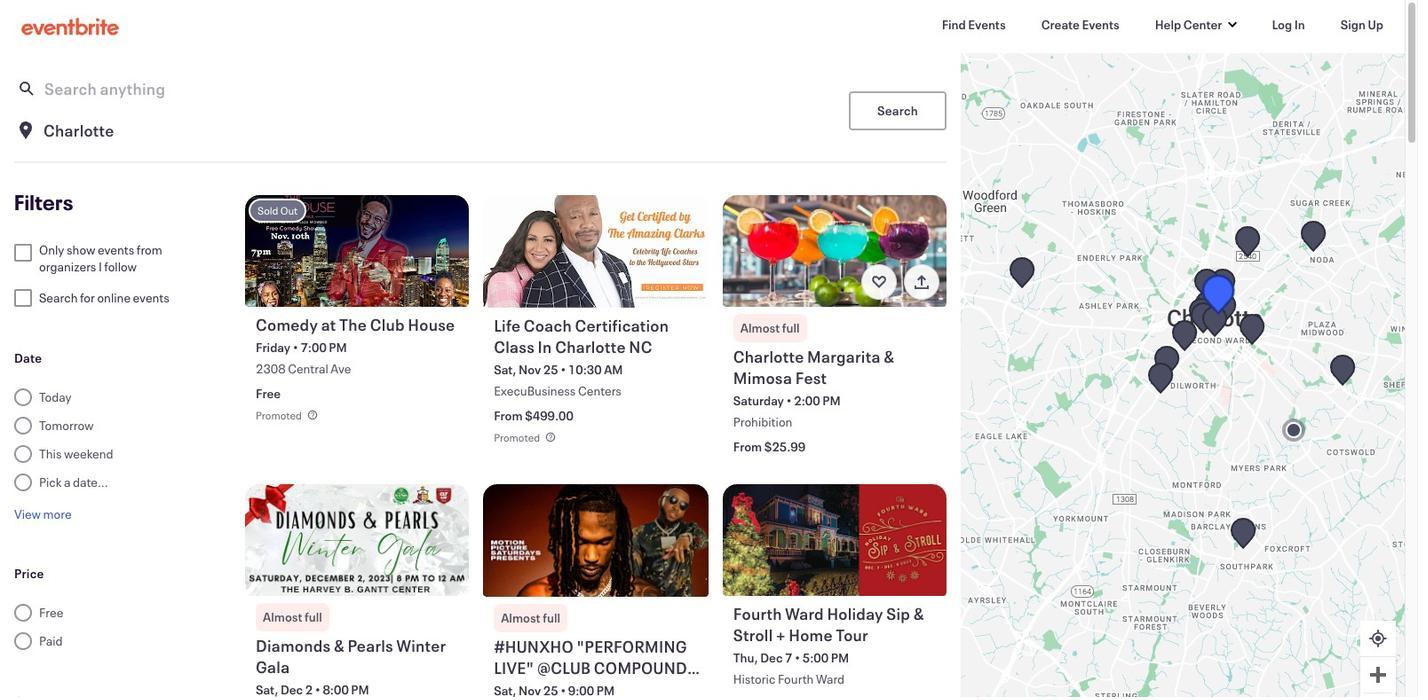 Task type: describe. For each thing, give the bounding box(es) containing it.
charlotte margarita & mimosa fest link
[[733, 346, 940, 389]]

almost for diamonds & pearls winter gala
[[263, 609, 302, 626]]

view more button
[[14, 506, 72, 523]]

1 vertical spatial ward
[[816, 671, 845, 688]]

find
[[942, 16, 966, 33]]

events for create events
[[1082, 16, 1120, 33]]

center
[[1183, 16, 1222, 33]]

a
[[64, 474, 71, 491]]

7:00
[[301, 339, 327, 356]]

• inside fourth ward holiday sip & stroll + home tour thu, dec 7 •  5:00 pm historic fourth ward
[[795, 650, 800, 667]]

more
[[43, 506, 72, 523]]

view more
[[14, 506, 72, 523]]

paid
[[39, 633, 63, 650]]

help
[[1155, 16, 1181, 33]]

0 vertical spatial in
[[1294, 16, 1305, 33]]

organizers
[[39, 258, 96, 275]]

+
[[776, 625, 786, 647]]

& inside fourth ward holiday sip & stroll + home tour thu, dec 7 •  5:00 pm historic fourth ward
[[913, 604, 924, 625]]

& inside diamonds & pearls winter gala
[[334, 636, 345, 657]]

almost full for diamonds & pearls winter gala
[[263, 609, 322, 626]]

free inside comedy at the club house friday • 7:00 pm 2308 central ave free
[[256, 385, 281, 402]]

Search anything search field
[[44, 73, 847, 105]]

centers
[[578, 383, 622, 399]]

search for search
[[877, 102, 918, 119]]

ave
[[331, 361, 351, 377]]

pick a date...
[[39, 474, 108, 491]]

events for find events
[[968, 16, 1006, 33]]

1 vertical spatial fourth
[[778, 671, 814, 688]]

view more element
[[14, 506, 72, 523]]

search for online events
[[39, 289, 169, 306]]

life coach certification class in charlotte nc link
[[494, 315, 702, 358]]

holiday
[[827, 604, 883, 625]]

log in
[[1272, 16, 1305, 33]]

i
[[99, 258, 102, 275]]

coach
[[524, 315, 572, 336]]

only
[[39, 242, 64, 258]]

diamonds & pearls winter gala primary image image
[[245, 485, 469, 597]]

view
[[14, 506, 41, 523]]

club
[[370, 314, 405, 336]]

comedy at the club house link
[[256, 314, 462, 336]]

1 vertical spatial free
[[39, 605, 63, 622]]

sat,
[[494, 361, 516, 378]]

fest
[[795, 368, 827, 389]]

comedy at the club house primary image image
[[245, 195, 469, 307]]

price
[[14, 566, 44, 583]]

sign up
[[1341, 16, 1383, 33]]

search for search for online events
[[39, 289, 78, 306]]

certification
[[575, 315, 669, 336]]

full for charlotte margarita & mimosa fest
[[782, 320, 800, 337]]

from inside charlotte margarita & mimosa fest saturday • 2:00 pm prohibition from $25.99
[[733, 439, 762, 456]]

weekend
[[64, 446, 113, 463]]

charlotte margarita & mimosa fest saturday • 2:00 pm prohibition from $25.99
[[733, 346, 894, 456]]

dec
[[760, 650, 783, 667]]

saturday
[[733, 393, 784, 409]]

prohibition
[[733, 414, 792, 431]]

at
[[321, 314, 336, 336]]

home
[[789, 625, 833, 647]]

date
[[14, 350, 42, 367]]

life
[[494, 315, 521, 336]]

nov
[[519, 361, 541, 378]]

fourth ward holiday sip & stroll + home tour thu, dec 7 •  5:00 pm historic fourth ward
[[733, 604, 924, 688]]

show
[[67, 242, 95, 258]]

this
[[39, 446, 62, 463]]

25
[[543, 361, 558, 378]]

today
[[39, 389, 72, 406]]

tour
[[836, 625, 868, 647]]

tomorrow
[[39, 417, 94, 434]]

sip
[[886, 604, 910, 625]]

create
[[1041, 16, 1080, 33]]

create events link
[[1027, 7, 1134, 43]]

charlotte inside charlotte margarita & mimosa fest saturday • 2:00 pm prohibition from $25.99
[[733, 346, 804, 368]]

full for diamonds & pearls winter gala
[[305, 609, 322, 626]]

for
[[80, 289, 95, 306]]

1 horizontal spatial full
[[543, 610, 560, 627]]

fourth ward holiday sip & stroll + home tour primary image image
[[723, 485, 947, 597]]

thu,
[[733, 650, 758, 667]]

almost full for charlotte margarita & mimosa fest
[[740, 320, 800, 337]]

stroll
[[733, 625, 773, 647]]

diamonds & pearls winter gala link
[[256, 636, 462, 679]]

charlotte margarita & mimosa fest primary image image
[[723, 195, 947, 307]]



Task type: locate. For each thing, give the bounding box(es) containing it.
promoted for charlotte
[[494, 431, 540, 445]]

0 vertical spatial from
[[494, 407, 523, 424]]

1 vertical spatial &
[[913, 604, 924, 625]]

0 horizontal spatial free
[[39, 605, 63, 622]]

sold out
[[258, 203, 298, 218]]

2308
[[256, 361, 286, 377]]

fourth down "7"
[[778, 671, 814, 688]]

$499.00
[[525, 407, 574, 424]]

fourth up thu,
[[733, 604, 782, 625]]

promoted down 2308
[[256, 409, 302, 423]]

events right "find"
[[968, 16, 1006, 33]]

in inside life coach certification class in charlotte nc sat, nov 25 •  10:30 am execubusiness centers from $499.00
[[538, 336, 552, 358]]

am
[[604, 361, 623, 378]]

• inside life coach certification class in charlotte nc sat, nov 25 •  10:30 am execubusiness centers from $499.00
[[560, 361, 566, 378]]

almost for charlotte margarita & mimosa fest
[[740, 320, 780, 337]]

ward up 5:00
[[785, 604, 824, 625]]

0 horizontal spatial &
[[334, 636, 345, 657]]

#hunxho "performing live" @club compound "for her" presented: @princedondon primary image image
[[483, 485, 708, 598]]

from
[[494, 407, 523, 424], [733, 439, 762, 456]]

in up 25
[[538, 336, 552, 358]]

0 horizontal spatial in
[[538, 336, 552, 358]]

1 horizontal spatial events
[[1082, 16, 1120, 33]]

1 horizontal spatial &
[[884, 346, 894, 368]]

search
[[877, 102, 918, 119], [39, 289, 78, 306]]

• left 7:00 on the left of page
[[293, 339, 298, 356]]

0 horizontal spatial promoted
[[256, 409, 302, 423]]

find events
[[942, 16, 1006, 33]]

execubusiness
[[494, 383, 576, 399]]

winter
[[397, 636, 446, 657]]

house
[[408, 314, 455, 336]]

events right online
[[133, 289, 169, 306]]

filters
[[14, 188, 73, 217]]

fourth ward holiday sip & stroll + home tour link
[[733, 604, 940, 647]]

10:30
[[568, 361, 602, 378]]

charlotte
[[555, 336, 626, 358], [733, 346, 804, 368]]

events
[[98, 242, 134, 258], [133, 289, 169, 306]]

0 horizontal spatial search
[[39, 289, 78, 306]]

up
[[1368, 16, 1383, 33]]

friday
[[256, 339, 291, 356]]

create events
[[1041, 16, 1120, 33]]

search button
[[849, 91, 947, 131]]

7
[[785, 650, 793, 667]]

pm right the 2:00
[[822, 393, 841, 409]]

• inside charlotte margarita & mimosa fest saturday • 2:00 pm prohibition from $25.99
[[786, 393, 792, 409]]

ward down 5:00
[[816, 671, 845, 688]]

2 vertical spatial &
[[334, 636, 345, 657]]

date...
[[73, 474, 108, 491]]

0 horizontal spatial almost full
[[263, 609, 322, 626]]

gala
[[256, 657, 290, 679]]

& right sip
[[913, 604, 924, 625]]

pm for at
[[329, 339, 347, 356]]

• right "7"
[[795, 650, 800, 667]]

0 vertical spatial free
[[256, 385, 281, 402]]

pm inside comedy at the club house friday • 7:00 pm 2308 central ave free
[[329, 339, 347, 356]]

2 events from the left
[[1082, 16, 1120, 33]]

1 horizontal spatial promoted
[[494, 431, 540, 445]]

log
[[1272, 16, 1292, 33]]

the
[[339, 314, 367, 336]]

margarita
[[807, 346, 881, 368]]

1 vertical spatial from
[[733, 439, 762, 456]]

1 vertical spatial events
[[133, 289, 169, 306]]

from
[[137, 242, 162, 258]]

eventbrite image
[[21, 18, 119, 35]]

only show events from organizers i follow
[[39, 242, 162, 275]]

2 horizontal spatial almost
[[740, 320, 780, 337]]

0 vertical spatial fourth
[[733, 604, 782, 625]]

1 horizontal spatial from
[[733, 439, 762, 456]]

class
[[494, 336, 535, 358]]

events inside only show events from organizers i follow
[[98, 242, 134, 258]]

pearls
[[348, 636, 393, 657]]

promoted down the '$499.00'
[[494, 431, 540, 445]]

• inside comedy at the club house friday • 7:00 pm 2308 central ave free
[[293, 339, 298, 356]]

0 vertical spatial promoted
[[256, 409, 302, 423]]

central
[[288, 361, 328, 377]]

search inside button
[[877, 102, 918, 119]]

2:00
[[794, 393, 820, 409]]

fourth
[[733, 604, 782, 625], [778, 671, 814, 688]]

1 vertical spatial promoted
[[494, 431, 540, 445]]

pm up ave
[[329, 339, 347, 356]]

nc
[[629, 336, 652, 358]]

& right "margarita" at the right of page
[[884, 346, 894, 368]]

• right 25
[[560, 361, 566, 378]]

events left from
[[98, 242, 134, 258]]

life coach certification class in charlotte nc sat, nov 25 •  10:30 am execubusiness centers from $499.00
[[494, 315, 669, 424]]

1 vertical spatial pm
[[822, 393, 841, 409]]

• left the 2:00
[[786, 393, 792, 409]]

from down execubusiness
[[494, 407, 523, 424]]

1 horizontal spatial search
[[877, 102, 918, 119]]

map region
[[946, 33, 1418, 698]]

mimosa
[[733, 368, 792, 389]]

free
[[256, 385, 281, 402], [39, 605, 63, 622]]

1 horizontal spatial in
[[1294, 16, 1305, 33]]

pm for margarita
[[822, 393, 841, 409]]

&
[[884, 346, 894, 368], [913, 604, 924, 625], [334, 636, 345, 657]]

2 vertical spatial pm
[[831, 650, 849, 667]]

0 vertical spatial ward
[[785, 604, 824, 625]]

1 horizontal spatial free
[[256, 385, 281, 402]]

this weekend
[[39, 446, 113, 463]]

& left "pearls"
[[334, 636, 345, 657]]

1 horizontal spatial almost full
[[501, 610, 560, 627]]

diamonds
[[256, 636, 331, 657]]

follow
[[104, 258, 137, 275]]

2 horizontal spatial &
[[913, 604, 924, 625]]

pick
[[39, 474, 62, 491]]

from down prohibition at the right
[[733, 439, 762, 456]]

log in link
[[1258, 7, 1319, 43]]

from inside life coach certification class in charlotte nc sat, nov 25 •  10:30 am execubusiness centers from $499.00
[[494, 407, 523, 424]]

find events link
[[928, 7, 1020, 43]]

free down 2308
[[256, 385, 281, 402]]

1 horizontal spatial almost
[[501, 610, 540, 627]]

1 horizontal spatial charlotte
[[733, 346, 804, 368]]

promoted
[[256, 409, 302, 423], [494, 431, 540, 445]]

pm right 5:00
[[831, 650, 849, 667]]

ward
[[785, 604, 824, 625], [816, 671, 845, 688]]

1 events from the left
[[968, 16, 1006, 33]]

sign
[[1341, 16, 1366, 33]]

pm inside fourth ward holiday sip & stroll + home tour thu, dec 7 •  5:00 pm historic fourth ward
[[831, 650, 849, 667]]

free up paid
[[39, 605, 63, 622]]

None text field
[[44, 115, 841, 147]]

out
[[280, 203, 298, 218]]

charlotte inside life coach certification class in charlotte nc sat, nov 25 •  10:30 am execubusiness centers from $499.00
[[555, 336, 626, 358]]

1 vertical spatial in
[[538, 336, 552, 358]]

events right the create on the top right
[[1082, 16, 1120, 33]]

0 vertical spatial pm
[[329, 339, 347, 356]]

0 horizontal spatial almost
[[263, 609, 302, 626]]

charlotte up saturday
[[733, 346, 804, 368]]

comedy at the club house friday • 7:00 pm 2308 central ave free
[[256, 314, 455, 402]]

0 vertical spatial &
[[884, 346, 894, 368]]

help center
[[1155, 16, 1222, 33]]

diamonds & pearls winter gala
[[256, 636, 446, 679]]

0 horizontal spatial events
[[968, 16, 1006, 33]]

in right log at the top of the page
[[1294, 16, 1305, 33]]

sign up link
[[1326, 7, 1398, 43]]

comedy
[[256, 314, 318, 336]]

pm inside charlotte margarita & mimosa fest saturday • 2:00 pm prohibition from $25.99
[[822, 393, 841, 409]]

& inside charlotte margarita & mimosa fest saturday • 2:00 pm prohibition from $25.99
[[884, 346, 894, 368]]

$25.99
[[764, 439, 806, 456]]

life coach certification class in charlotte nc primary image image
[[483, 195, 708, 308]]

promoted for friday
[[256, 409, 302, 423]]

0 horizontal spatial full
[[305, 609, 322, 626]]

charlotte up 10:30
[[555, 336, 626, 358]]

events
[[968, 16, 1006, 33], [1082, 16, 1120, 33]]

0 vertical spatial events
[[98, 242, 134, 258]]

2 horizontal spatial full
[[782, 320, 800, 337]]

1 vertical spatial search
[[39, 289, 78, 306]]

in
[[1294, 16, 1305, 33], [538, 336, 552, 358]]

online
[[97, 289, 131, 306]]

2 horizontal spatial almost full
[[740, 320, 800, 337]]

0 horizontal spatial from
[[494, 407, 523, 424]]

almost
[[740, 320, 780, 337], [263, 609, 302, 626], [501, 610, 540, 627]]

sold
[[258, 203, 278, 218]]

0 vertical spatial search
[[877, 102, 918, 119]]

5:00
[[803, 650, 829, 667]]

0 horizontal spatial charlotte
[[555, 336, 626, 358]]



Task type: vqa. For each thing, say whether or not it's contained in the screenshot.
$25.99
yes



